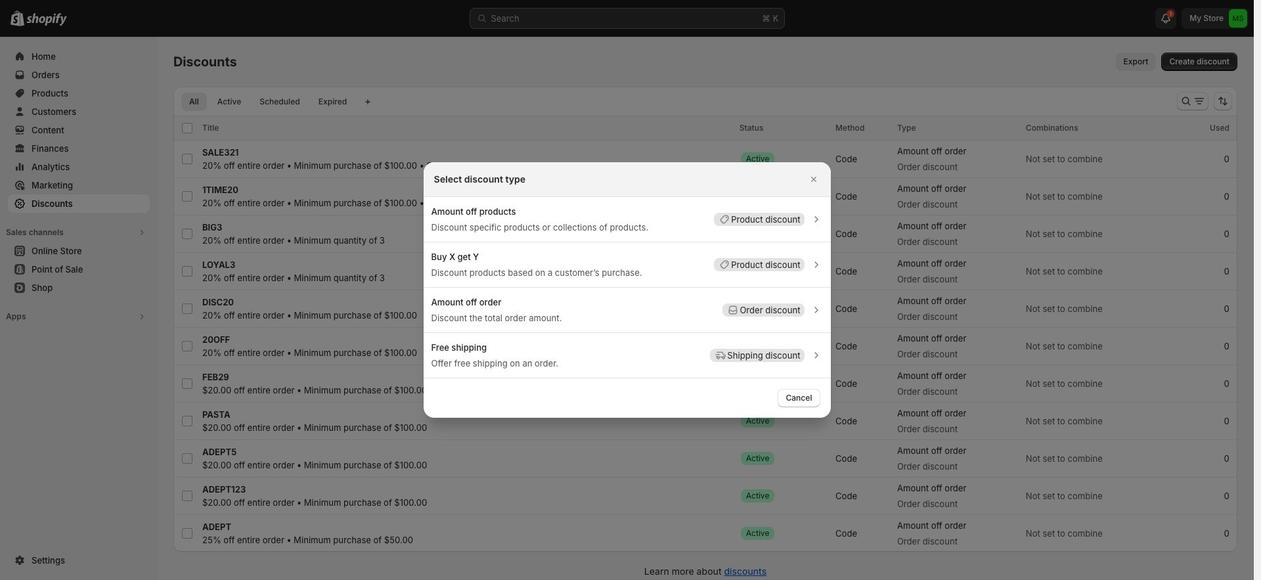 Task type: vqa. For each thing, say whether or not it's contained in the screenshot.
dialog
yes



Task type: describe. For each thing, give the bounding box(es) containing it.
shopify image
[[26, 13, 67, 26]]



Task type: locate. For each thing, give the bounding box(es) containing it.
tab list
[[179, 92, 358, 111]]

dialog
[[0, 162, 1254, 418]]



